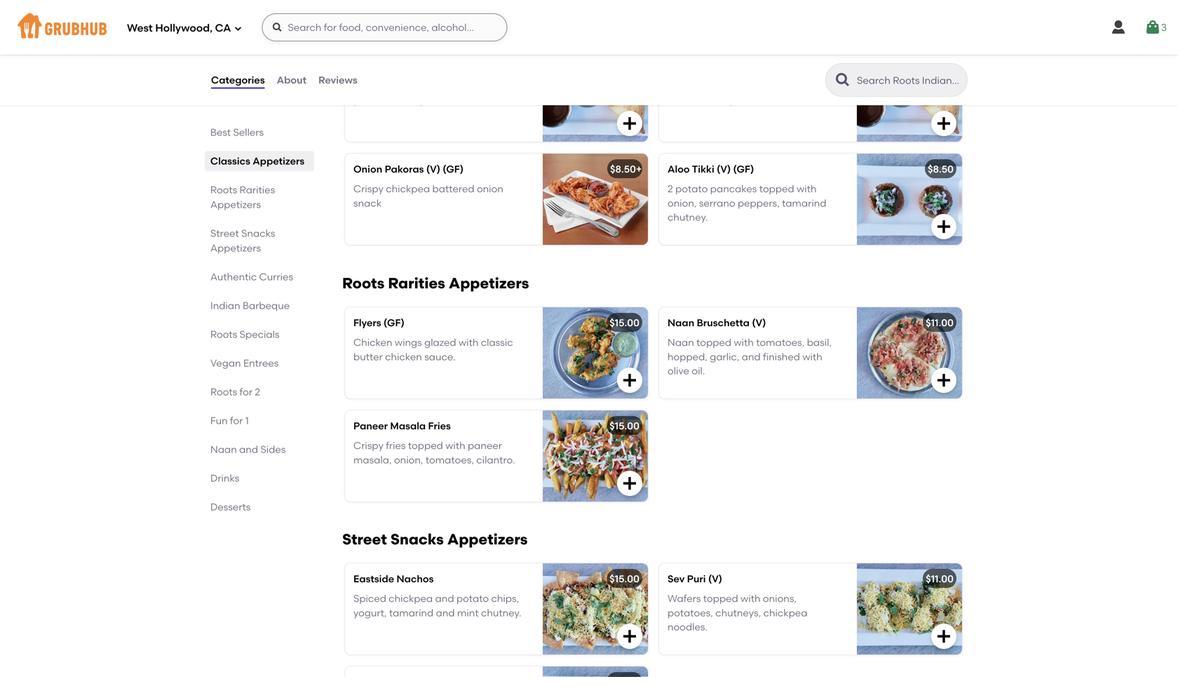 Task type: vqa. For each thing, say whether or not it's contained in the screenshot.
in associated with Jamba
no



Task type: locate. For each thing, give the bounding box(es) containing it.
fried inside 2 pieces of deep fried goodies potatoes and peas.
[[434, 80, 456, 92]]

chutney. for 2 potato pancakes topped with onion, serrano peppers, tamarind chutney.
[[668, 211, 708, 223]]

tomatoes, inside crispy fries topped with paneer masala, onion, tomatoes, cilantro.
[[426, 454, 474, 466]]

crispy inside crispy fries topped with paneer masala, onion, tomatoes, cilantro.
[[354, 440, 384, 452]]

chickpea down onion pakoras (v) (gf)
[[386, 183, 430, 195]]

noodles.
[[668, 621, 708, 633]]

2 $11.00 from the top
[[926, 573, 954, 585]]

1 horizontal spatial classics
[[342, 17, 404, 35]]

snacks
[[242, 227, 275, 239], [391, 530, 444, 548]]

roots down classics appetizers tab
[[211, 184, 237, 196]]

roots rarities appetizers inside tab
[[211, 184, 275, 211]]

1 vertical spatial potato
[[457, 593, 489, 605]]

svg image for chicken wings glazed with classic butter chicken sauce.
[[622, 372, 639, 389]]

(v) up naan topped with tomatoes, basil, hopped, garlic, and finished with olive oil.
[[753, 317, 767, 329]]

(v) for onion pakoras (v) (gf)
[[427, 163, 441, 175]]

0 vertical spatial snacks
[[242, 227, 275, 239]]

vegan entrees tab
[[211, 356, 309, 371]]

2 goodies from the left
[[772, 80, 810, 92]]

1 vertical spatial classics appetizers
[[211, 155, 305, 167]]

1 horizontal spatial goodies
[[772, 80, 810, 92]]

0 vertical spatial chickpea
[[386, 183, 430, 195]]

pieces
[[362, 80, 393, 92], [676, 80, 707, 92]]

of inside the 2 pieces of deep fried goodies with cheese and spices
[[709, 80, 719, 92]]

(v) right the tikki
[[717, 163, 731, 175]]

and left chips,
[[435, 593, 454, 605]]

vegan entrees
[[211, 357, 279, 369]]

1 horizontal spatial onion,
[[668, 197, 697, 209]]

0 horizontal spatial onion,
[[394, 454, 423, 466]]

flyers (gf) image
[[543, 307, 648, 398]]

spices
[[726, 94, 756, 106]]

chutney. down chips,
[[481, 607, 522, 619]]

tomatoes, up finished
[[757, 337, 805, 349]]

classics up the samosas (v)
[[342, 17, 404, 35]]

1
[[245, 415, 249, 427]]

paneer
[[468, 440, 502, 452]]

1 deep from the left
[[407, 80, 432, 92]]

with inside 2 potato pancakes topped with onion, serrano peppers, tamarind chutney.
[[797, 183, 817, 195]]

topped inside 2 potato pancakes topped with onion, serrano peppers, tamarind chutney.
[[760, 183, 795, 195]]

chutney. inside 2 potato pancakes topped with onion, serrano peppers, tamarind chutney.
[[668, 211, 708, 223]]

1 of from the left
[[395, 80, 404, 92]]

0 vertical spatial roots rarities appetizers
[[211, 184, 275, 211]]

of down the samosas (v)
[[395, 80, 404, 92]]

2 down vegan entrees "tab"
[[255, 386, 261, 398]]

deep inside 2 pieces of deep fried goodies potatoes and peas.
[[407, 80, 432, 92]]

deep up the 'peas.'
[[407, 80, 432, 92]]

and left "spices"
[[705, 94, 724, 106]]

3
[[1162, 21, 1168, 33]]

1 $11.00 from the top
[[926, 317, 954, 329]]

1 pieces from the left
[[362, 80, 393, 92]]

topped up peppers,
[[760, 183, 795, 195]]

0 horizontal spatial tomatoes,
[[426, 454, 474, 466]]

roots inside roots rarities appetizers
[[211, 184, 237, 196]]

roots down vegan
[[211, 386, 237, 398]]

1 vertical spatial classics
[[211, 155, 250, 167]]

0 vertical spatial tomatoes,
[[757, 337, 805, 349]]

svg image
[[1111, 19, 1128, 36], [1145, 19, 1162, 36], [272, 22, 283, 33], [622, 115, 639, 132], [936, 218, 953, 235]]

(gf) up 'pancakes'
[[734, 163, 755, 175]]

for up 1
[[240, 386, 253, 398]]

crispy for crispy chickpea battered onion snack
[[354, 183, 384, 195]]

wafers topped with onions, potatoes, chutneys, chickpea noodles.
[[668, 593, 808, 633]]

eastside nachos image
[[543, 563, 648, 655]]

goodies inside the 2 pieces of deep fried goodies with cheese and spices
[[772, 80, 810, 92]]

2 up 'potatoes'
[[354, 80, 359, 92]]

tomatoes, inside naan topped with tomatoes, basil, hopped, garlic, and finished with olive oil.
[[757, 337, 805, 349]]

topped down the fries
[[408, 440, 443, 452]]

west hollywood, ca
[[127, 22, 231, 34]]

0 vertical spatial classics
[[342, 17, 404, 35]]

1 $15.00 from the top
[[610, 317, 640, 329]]

street inside street snacks appetizers
[[211, 227, 239, 239]]

onion, down aloo
[[668, 197, 697, 209]]

0 horizontal spatial chutney.
[[481, 607, 522, 619]]

glazed
[[425, 337, 457, 349]]

1 horizontal spatial potato
[[676, 183, 708, 195]]

classics
[[342, 17, 404, 35], [211, 155, 250, 167]]

2 of from the left
[[709, 80, 719, 92]]

paneer
[[354, 420, 388, 432]]

0 vertical spatial $11.00
[[926, 317, 954, 329]]

0 vertical spatial naan
[[668, 317, 695, 329]]

of
[[395, 80, 404, 92], [709, 80, 719, 92]]

(v) right puri
[[709, 573, 723, 585]]

classics appetizers down best sellers tab
[[211, 155, 305, 167]]

0 horizontal spatial goodies
[[458, 80, 496, 92]]

onion, inside 2 potato pancakes topped with onion, serrano peppers, tamarind chutney.
[[668, 197, 697, 209]]

serrano
[[700, 197, 736, 209]]

roots inside tab
[[211, 328, 237, 340]]

1 horizontal spatial tomatoes,
[[757, 337, 805, 349]]

(v)
[[400, 60, 414, 72], [427, 163, 441, 175], [717, 163, 731, 175], [753, 317, 767, 329], [709, 573, 723, 585]]

1 vertical spatial chickpea
[[389, 593, 433, 605]]

chickpea for pakoras
[[386, 183, 430, 195]]

0 horizontal spatial tamarind
[[389, 607, 434, 619]]

1 horizontal spatial street snacks appetizers
[[342, 530, 528, 548]]

0 vertical spatial classics appetizers
[[342, 17, 488, 35]]

street snacks appetizers up nachos
[[342, 530, 528, 548]]

(gf) up wings
[[384, 317, 405, 329]]

samosas with cheese image
[[858, 50, 963, 142]]

of for cheese
[[709, 80, 719, 92]]

fried down cheese on the right
[[748, 80, 770, 92]]

cheese
[[668, 94, 702, 106]]

naan topped with tomatoes, basil, hopped, garlic, and finished with olive oil.
[[668, 337, 832, 377]]

0 horizontal spatial street snacks appetizers
[[211, 227, 275, 254]]

chutney. inside spiced chickpea and potato chips, yogurt, tamarind and mint chutney.
[[481, 607, 522, 619]]

best sellers tab
[[211, 125, 309, 140]]

(gf)
[[443, 163, 464, 175], [734, 163, 755, 175], [384, 317, 405, 329]]

0 horizontal spatial roots rarities appetizers
[[211, 184, 275, 211]]

(v) for aloo tikki (v) (gf)
[[717, 163, 731, 175]]

0 horizontal spatial snacks
[[242, 227, 275, 239]]

chutney. for spiced chickpea and potato chips, yogurt, tamarind and mint chutney.
[[481, 607, 522, 619]]

paneer masala fries
[[354, 420, 451, 432]]

classics down best sellers
[[211, 155, 250, 167]]

tomatoes, down the fries
[[426, 454, 474, 466]]

svg image for naan topped with tomatoes, basil, hopped, garlic, and finished with olive oil.
[[936, 372, 953, 389]]

roots rarities appetizers up glazed
[[342, 274, 529, 292]]

naan
[[668, 317, 695, 329], [668, 337, 695, 349], [211, 444, 237, 455]]

0 horizontal spatial samosas
[[354, 60, 398, 72]]

1 crispy from the top
[[354, 183, 384, 195]]

svg image for spiced chickpea and potato chips, yogurt, tamarind and mint chutney.
[[622, 628, 639, 645]]

1 fried from the left
[[434, 80, 456, 92]]

2
[[354, 80, 359, 92], [668, 80, 674, 92], [668, 183, 674, 195], [255, 386, 261, 398]]

onion, down fries at the left of page
[[394, 454, 423, 466]]

2 $15.00 from the top
[[610, 420, 640, 432]]

for for fun
[[230, 415, 243, 427]]

barbeque
[[243, 300, 290, 312]]

1 horizontal spatial pieces
[[676, 80, 707, 92]]

2 vertical spatial chickpea
[[764, 607, 808, 619]]

$11.00 for roots rarities appetizers
[[926, 317, 954, 329]]

$8.50
[[614, 60, 640, 72], [611, 163, 636, 175], [929, 163, 954, 175]]

2 horizontal spatial (gf)
[[734, 163, 755, 175]]

naan for naan bruschetta (v)
[[668, 317, 695, 329]]

1 vertical spatial for
[[230, 415, 243, 427]]

1 samosas from the left
[[354, 60, 398, 72]]

street snacks appetizers tab
[[211, 226, 309, 255]]

rarities down classics appetizers tab
[[240, 184, 275, 196]]

crispy
[[354, 183, 384, 195], [354, 440, 384, 452]]

0 vertical spatial street
[[211, 227, 239, 239]]

chickpea inside 'wafers topped with onions, potatoes, chutneys, chickpea noodles.'
[[764, 607, 808, 619]]

naan for naan and sides
[[211, 444, 237, 455]]

fried
[[434, 80, 456, 92], [748, 80, 770, 92]]

best
[[211, 126, 231, 138]]

1 horizontal spatial samosas
[[668, 60, 712, 72]]

1 vertical spatial snacks
[[391, 530, 444, 548]]

1 vertical spatial $11.00
[[926, 573, 954, 585]]

1 horizontal spatial chutney.
[[668, 211, 708, 223]]

0 horizontal spatial potato
[[457, 593, 489, 605]]

samosas (v) image
[[543, 50, 648, 142]]

2 inside the 2 pieces of deep fried goodies with cheese and spices
[[668, 80, 674, 92]]

$9.50
[[929, 60, 954, 72]]

bruschetta
[[697, 317, 750, 329]]

0 vertical spatial chutney.
[[668, 211, 708, 223]]

best sellers
[[211, 126, 264, 138]]

chutney. down serrano
[[668, 211, 708, 223]]

for
[[240, 386, 253, 398], [230, 415, 243, 427]]

0 vertical spatial tamarind
[[783, 197, 827, 209]]

0 horizontal spatial classics
[[211, 155, 250, 167]]

with
[[714, 60, 735, 72], [813, 80, 833, 92], [797, 183, 817, 195], [459, 337, 479, 349], [734, 337, 754, 349], [803, 351, 823, 363], [446, 440, 466, 452], [741, 593, 761, 605]]

1 horizontal spatial roots rarities appetizers
[[342, 274, 529, 292]]

(v) for sev puri (v)
[[709, 573, 723, 585]]

fried inside the 2 pieces of deep fried goodies with cheese and spices
[[748, 80, 770, 92]]

of down samosas with cheese at the top of page
[[709, 80, 719, 92]]

1 vertical spatial street
[[342, 530, 387, 548]]

snacks up nachos
[[391, 530, 444, 548]]

$11.00 for street snacks appetizers
[[926, 573, 954, 585]]

chickpea down onions,
[[764, 607, 808, 619]]

1 horizontal spatial classics appetizers
[[342, 17, 488, 35]]

naan and sides
[[211, 444, 286, 455]]

roots for roots for 2 tab
[[211, 386, 237, 398]]

deep inside the 2 pieces of deep fried goodies with cheese and spices
[[721, 80, 746, 92]]

tomatoes,
[[757, 337, 805, 349], [426, 454, 474, 466]]

1 horizontal spatial deep
[[721, 80, 746, 92]]

desserts tab
[[211, 500, 309, 514]]

chickpea down nachos
[[389, 593, 433, 605]]

2 up cheese
[[668, 80, 674, 92]]

and inside the 2 pieces of deep fried goodies with cheese and spices
[[705, 94, 724, 106]]

reviews button
[[318, 55, 358, 105]]

street up eastside
[[342, 530, 387, 548]]

0 vertical spatial rarities
[[240, 184, 275, 196]]

masala,
[[354, 454, 392, 466]]

samosas for samosas (v)
[[354, 60, 398, 72]]

crispy up the masala, at left bottom
[[354, 440, 384, 452]]

0 horizontal spatial of
[[395, 80, 404, 92]]

battered
[[433, 183, 475, 195]]

fried up the 'peas.'
[[434, 80, 456, 92]]

ca
[[215, 22, 231, 34]]

and left the 'peas.'
[[399, 94, 418, 106]]

deep
[[407, 80, 432, 92], [721, 80, 746, 92]]

2 vertical spatial naan
[[211, 444, 237, 455]]

appetizers inside street snacks appetizers
[[211, 242, 261, 254]]

2 inside 2 pieces of deep fried goodies potatoes and peas.
[[354, 80, 359, 92]]

tamarind inside 2 potato pancakes topped with onion, serrano peppers, tamarind chutney.
[[783, 197, 827, 209]]

0 vertical spatial for
[[240, 386, 253, 398]]

topped inside naan topped with tomatoes, basil, hopped, garlic, and finished with olive oil.
[[697, 337, 732, 349]]

(v) up crispy chickpea battered onion snack
[[427, 163, 441, 175]]

1 vertical spatial crispy
[[354, 440, 384, 452]]

naan bruschetta (v)
[[668, 317, 767, 329]]

snacks inside street snacks appetizers
[[242, 227, 275, 239]]

and inside 2 pieces of deep fried goodies potatoes and peas.
[[399, 94, 418, 106]]

roots rarities appetizers down classics appetizers tab
[[211, 184, 275, 211]]

deep for peas.
[[407, 80, 432, 92]]

potato up mint on the left
[[457, 593, 489, 605]]

2 fried from the left
[[748, 80, 770, 92]]

pieces inside 2 pieces of deep fried goodies potatoes and peas.
[[362, 80, 393, 92]]

onion pakoras (v) (gf)
[[354, 163, 464, 175]]

2 crispy from the top
[[354, 440, 384, 452]]

and
[[399, 94, 418, 106], [705, 94, 724, 106], [742, 351, 761, 363], [239, 444, 258, 455], [435, 593, 454, 605], [436, 607, 455, 619]]

2 inside 2 potato pancakes topped with onion, serrano peppers, tamarind chutney.
[[668, 183, 674, 195]]

2 inside tab
[[255, 386, 261, 398]]

pieces for and
[[362, 80, 393, 92]]

topped up the chutneys, at the right bottom
[[704, 593, 739, 605]]

pieces for cheese
[[676, 80, 707, 92]]

deep up "spices"
[[721, 80, 746, 92]]

flyers (gf)
[[354, 317, 405, 329]]

chickpea
[[386, 183, 430, 195], [389, 593, 433, 605], [764, 607, 808, 619]]

classics appetizers up the samosas (v)
[[342, 17, 488, 35]]

tamarind right peppers,
[[783, 197, 827, 209]]

topped up garlic,
[[697, 337, 732, 349]]

1 vertical spatial onion,
[[394, 454, 423, 466]]

potatoes
[[354, 94, 397, 106]]

pieces inside the 2 pieces of deep fried goodies with cheese and spices
[[676, 80, 707, 92]]

0 horizontal spatial deep
[[407, 80, 432, 92]]

1 vertical spatial street snacks appetizers
[[342, 530, 528, 548]]

snacks down the roots rarities appetizers tab
[[242, 227, 275, 239]]

0 vertical spatial potato
[[676, 183, 708, 195]]

1 vertical spatial tomatoes,
[[426, 454, 474, 466]]

of for and
[[395, 80, 404, 92]]

(gf) for onion pakoras (v) (gf)
[[443, 163, 464, 175]]

naan and sides tab
[[211, 442, 309, 457]]

1 horizontal spatial (gf)
[[443, 163, 464, 175]]

of inside 2 pieces of deep fried goodies potatoes and peas.
[[395, 80, 404, 92]]

0 horizontal spatial pieces
[[362, 80, 393, 92]]

categories button
[[211, 55, 266, 105]]

svg image for crispy fries topped with paneer masala, onion, tomatoes, cilantro.
[[622, 475, 639, 492]]

classics appetizers
[[342, 17, 488, 35], [211, 155, 305, 167]]

0 vertical spatial crispy
[[354, 183, 384, 195]]

3 $15.00 from the top
[[610, 573, 640, 585]]

1 vertical spatial chutney.
[[481, 607, 522, 619]]

1 vertical spatial $15.00
[[610, 420, 640, 432]]

eastside nachos
[[354, 573, 434, 585]]

aloo tikki (v) (gf)
[[668, 163, 755, 175]]

0 vertical spatial onion,
[[668, 197, 697, 209]]

(gf) up battered
[[443, 163, 464, 175]]

chickpea inside spiced chickpea and potato chips, yogurt, tamarind and mint chutney.
[[389, 593, 433, 605]]

roots for roots specials tab
[[211, 328, 237, 340]]

aloo
[[668, 163, 690, 175]]

goodies for 2 pieces of deep fried goodies with cheese and spices
[[772, 80, 810, 92]]

2 for 2 pieces of deep fried goodies potatoes and peas.
[[354, 80, 359, 92]]

reviews
[[319, 74, 358, 86]]

potatoes,
[[668, 607, 714, 619]]

roots down the indian
[[211, 328, 237, 340]]

naan bruschetta (v) image
[[858, 307, 963, 398]]

street
[[211, 227, 239, 239], [342, 530, 387, 548]]

street up authentic
[[211, 227, 239, 239]]

$8.50 for 2 potato pancakes topped with onion, serrano peppers, tamarind chutney.
[[929, 163, 954, 175]]

chutneys,
[[716, 607, 762, 619]]

topped inside 'wafers topped with onions, potatoes, chutneys, chickpea noodles.'
[[704, 593, 739, 605]]

$15.00
[[610, 317, 640, 329], [610, 420, 640, 432], [610, 573, 640, 585]]

naan inside naan and sides tab
[[211, 444, 237, 455]]

fun for 1 tab
[[211, 413, 309, 428]]

tamarind down nachos
[[389, 607, 434, 619]]

pieces up 'potatoes'
[[362, 80, 393, 92]]

1 goodies from the left
[[458, 80, 496, 92]]

yogurt,
[[354, 607, 387, 619]]

chicken
[[385, 351, 422, 363]]

authentic
[[211, 271, 257, 283]]

potato inside 2 potato pancakes topped with onion, serrano peppers, tamarind chutney.
[[676, 183, 708, 195]]

0 horizontal spatial fried
[[434, 80, 456, 92]]

tamarind
[[783, 197, 827, 209], [389, 607, 434, 619]]

appetizers inside roots rarities appetizers
[[211, 199, 261, 211]]

naan inside naan topped with tomatoes, basil, hopped, garlic, and finished with olive oil.
[[668, 337, 695, 349]]

and inside naan topped with tomatoes, basil, hopped, garlic, and finished with olive oil.
[[742, 351, 761, 363]]

potato
[[676, 183, 708, 195], [457, 593, 489, 605]]

onion, inside crispy fries topped with paneer masala, onion, tomatoes, cilantro.
[[394, 454, 423, 466]]

0 vertical spatial street snacks appetizers
[[211, 227, 275, 254]]

samosas up 'potatoes'
[[354, 60, 398, 72]]

roots rarities appetizers tab
[[211, 182, 309, 212]]

potato down the tikki
[[676, 183, 708, 195]]

2 vertical spatial $15.00
[[610, 573, 640, 585]]

samosas up cheese
[[668, 60, 712, 72]]

1 horizontal spatial of
[[709, 80, 719, 92]]

authentic curries
[[211, 271, 293, 283]]

2 down aloo
[[668, 183, 674, 195]]

potato inside spiced chickpea and potato chips, yogurt, tamarind and mint chutney.
[[457, 593, 489, 605]]

1 vertical spatial tamarind
[[389, 607, 434, 619]]

chickpea inside crispy chickpea battered onion snack
[[386, 183, 430, 195]]

street snacks appetizers up "authentic curries"
[[211, 227, 275, 254]]

and left sides
[[239, 444, 258, 455]]

roots rarities appetizers
[[211, 184, 275, 211], [342, 274, 529, 292]]

indian barbeque tab
[[211, 298, 309, 313]]

1 horizontal spatial fried
[[748, 80, 770, 92]]

rarities inside roots rarities appetizers
[[240, 184, 275, 196]]

0 horizontal spatial classics appetizers
[[211, 155, 305, 167]]

and right garlic,
[[742, 351, 761, 363]]

crispy inside crispy chickpea battered onion snack
[[354, 183, 384, 195]]

for left 1
[[230, 415, 243, 427]]

1 vertical spatial naan
[[668, 337, 695, 349]]

pieces up cheese
[[676, 80, 707, 92]]

rarities up flyers (gf)
[[388, 274, 446, 292]]

2 pieces of deep fried goodies potatoes and peas.
[[354, 80, 496, 106]]

2 pieces from the left
[[676, 80, 707, 92]]

1 horizontal spatial snacks
[[391, 530, 444, 548]]

svg image inside the 3 button
[[1145, 19, 1162, 36]]

2 samosas from the left
[[668, 60, 712, 72]]

goodies inside 2 pieces of deep fried goodies potatoes and peas.
[[458, 80, 496, 92]]

chutney.
[[668, 211, 708, 223], [481, 607, 522, 619]]

about
[[277, 74, 307, 86]]

0 horizontal spatial street
[[211, 227, 239, 239]]

sellers
[[233, 126, 264, 138]]

west
[[127, 22, 153, 34]]

svg image
[[234, 24, 242, 33], [936, 115, 953, 132], [622, 372, 639, 389], [936, 372, 953, 389], [622, 475, 639, 492], [622, 628, 639, 645], [936, 628, 953, 645]]

0 vertical spatial $15.00
[[610, 317, 640, 329]]

mint
[[458, 607, 479, 619]]

2 deep from the left
[[721, 80, 746, 92]]

1 horizontal spatial tamarind
[[783, 197, 827, 209]]

0 horizontal spatial rarities
[[240, 184, 275, 196]]

1 vertical spatial rarities
[[388, 274, 446, 292]]

crispy up the snack
[[354, 183, 384, 195]]



Task type: describe. For each thing, give the bounding box(es) containing it.
aloo tikki (v) (gf) image
[[858, 154, 963, 245]]

pancakes
[[711, 183, 757, 195]]

classic
[[481, 337, 513, 349]]

crispy chickpea battered onion snack
[[354, 183, 504, 209]]

curries
[[259, 271, 293, 283]]

bhel puri (v) image
[[543, 667, 648, 677]]

masala
[[390, 420, 426, 432]]

topped inside crispy fries topped with paneer masala, onion, tomatoes, cilantro.
[[408, 440, 443, 452]]

tamarind inside spiced chickpea and potato chips, yogurt, tamarind and mint chutney.
[[389, 607, 434, 619]]

Search Roots Indian Bistro search field
[[856, 74, 964, 87]]

(v) up 2 pieces of deep fried goodies potatoes and peas.
[[400, 60, 414, 72]]

olive
[[668, 365, 690, 377]]

main navigation navigation
[[0, 0, 1179, 55]]

butter
[[354, 351, 383, 363]]

hopped,
[[668, 351, 708, 363]]

svg image inside main navigation navigation
[[234, 24, 242, 33]]

svg image for 2 pieces of deep fried goodies with cheese and spices
[[936, 115, 953, 132]]

naan for naan topped with tomatoes, basil, hopped, garlic, and finished with olive oil.
[[668, 337, 695, 349]]

sev puri (v)
[[668, 573, 723, 585]]

fries
[[386, 440, 406, 452]]

fun
[[211, 415, 228, 427]]

onion
[[477, 183, 504, 195]]

wafers
[[668, 593, 701, 605]]

drinks
[[211, 472, 240, 484]]

nachos
[[397, 573, 434, 585]]

sev puri (v) image
[[858, 563, 963, 655]]

cilantro.
[[477, 454, 516, 466]]

snack
[[354, 197, 382, 209]]

oil.
[[692, 365, 705, 377]]

roots specials
[[211, 328, 280, 340]]

indian
[[211, 300, 240, 312]]

onion
[[354, 163, 383, 175]]

Search for food, convenience, alcohol... search field
[[262, 13, 508, 41]]

chickpea for nachos
[[389, 593, 433, 605]]

with inside crispy fries topped with paneer masala, onion, tomatoes, cilantro.
[[446, 440, 466, 452]]

crispy fries topped with paneer masala, onion, tomatoes, cilantro.
[[354, 440, 516, 466]]

basil,
[[808, 337, 832, 349]]

1 horizontal spatial rarities
[[388, 274, 446, 292]]

deep for and
[[721, 80, 746, 92]]

fried for peas.
[[434, 80, 456, 92]]

puri
[[688, 573, 706, 585]]

$15.00 for roots rarities appetizers
[[610, 317, 640, 329]]

classics appetizers inside tab
[[211, 155, 305, 167]]

classics inside classics appetizers tab
[[211, 155, 250, 167]]

2 for 2 potato pancakes topped with onion, serrano peppers, tamarind chutney.
[[668, 183, 674, 195]]

and left mint on the left
[[436, 607, 455, 619]]

desserts
[[211, 501, 251, 513]]

hollywood,
[[155, 22, 213, 34]]

eastside
[[354, 573, 394, 585]]

with inside 'wafers topped with onions, potatoes, chutneys, chickpea noodles.'
[[741, 593, 761, 605]]

roots for the roots rarities appetizers tab
[[211, 184, 237, 196]]

samosas for samosas with cheese
[[668, 60, 712, 72]]

2 potato pancakes topped with onion, serrano peppers, tamarind chutney.
[[668, 183, 827, 223]]

tikki
[[692, 163, 715, 175]]

1 horizontal spatial street
[[342, 530, 387, 548]]

samosas (v)
[[354, 60, 414, 72]]

onions,
[[763, 593, 797, 605]]

roots specials tab
[[211, 327, 309, 342]]

entrees
[[243, 357, 279, 369]]

street snacks appetizers inside tab
[[211, 227, 275, 254]]

about button
[[276, 55, 307, 105]]

crispy for crispy fries topped with paneer masala, onion, tomatoes, cilantro.
[[354, 440, 384, 452]]

+
[[636, 163, 642, 175]]

3 button
[[1145, 15, 1168, 40]]

sev
[[668, 573, 685, 585]]

authentic curries tab
[[211, 269, 309, 284]]

drinks tab
[[211, 471, 309, 486]]

sides
[[261, 444, 286, 455]]

chicken wings glazed with classic butter chicken sauce.
[[354, 337, 513, 363]]

categories
[[211, 74, 265, 86]]

garlic,
[[710, 351, 740, 363]]

search icon image
[[835, 72, 852, 88]]

vegan
[[211, 357, 241, 369]]

goodies for 2 pieces of deep fried goodies potatoes and peas.
[[458, 80, 496, 92]]

fun for 1
[[211, 415, 249, 427]]

svg image for wafers topped with onions, potatoes, chutneys, chickpea noodles.
[[936, 628, 953, 645]]

indian barbeque
[[211, 300, 290, 312]]

0 horizontal spatial (gf)
[[384, 317, 405, 329]]

flyers
[[354, 317, 381, 329]]

wings
[[395, 337, 422, 349]]

specials
[[240, 328, 280, 340]]

spiced
[[354, 593, 387, 605]]

spiced chickpea and potato chips, yogurt, tamarind and mint chutney.
[[354, 593, 522, 619]]

sauce.
[[425, 351, 456, 363]]

roots up flyers
[[342, 274, 385, 292]]

and inside tab
[[239, 444, 258, 455]]

fried for and
[[748, 80, 770, 92]]

$8.50 for 2 pieces of deep fried goodies potatoes and peas.
[[614, 60, 640, 72]]

1 vertical spatial roots rarities appetizers
[[342, 274, 529, 292]]

peppers,
[[738, 197, 780, 209]]

peas.
[[420, 94, 446, 106]]

2 for 2 pieces of deep fried goodies with cheese and spices
[[668, 80, 674, 92]]

roots for 2
[[211, 386, 261, 398]]

with inside chicken wings glazed with classic butter chicken sauce.
[[459, 337, 479, 349]]

2 pieces of deep fried goodies with cheese and spices
[[668, 80, 833, 106]]

samosas with cheese
[[668, 60, 774, 72]]

onion pakoras (v) (gf) image
[[543, 154, 648, 245]]

$15.00 for street snacks appetizers
[[610, 573, 640, 585]]

cheese
[[737, 60, 774, 72]]

paneer masala fries image
[[543, 410, 648, 502]]

chips,
[[492, 593, 519, 605]]

$8.50 +
[[611, 163, 642, 175]]

chicken
[[354, 337, 393, 349]]

classics appetizers tab
[[211, 154, 309, 168]]

with inside the 2 pieces of deep fried goodies with cheese and spices
[[813, 80, 833, 92]]

(v) for naan bruschetta (v)
[[753, 317, 767, 329]]

pakoras
[[385, 163, 424, 175]]

for for roots
[[240, 386, 253, 398]]

(gf) for aloo tikki (v) (gf)
[[734, 163, 755, 175]]

fries
[[428, 420, 451, 432]]

roots for 2 tab
[[211, 385, 309, 399]]



